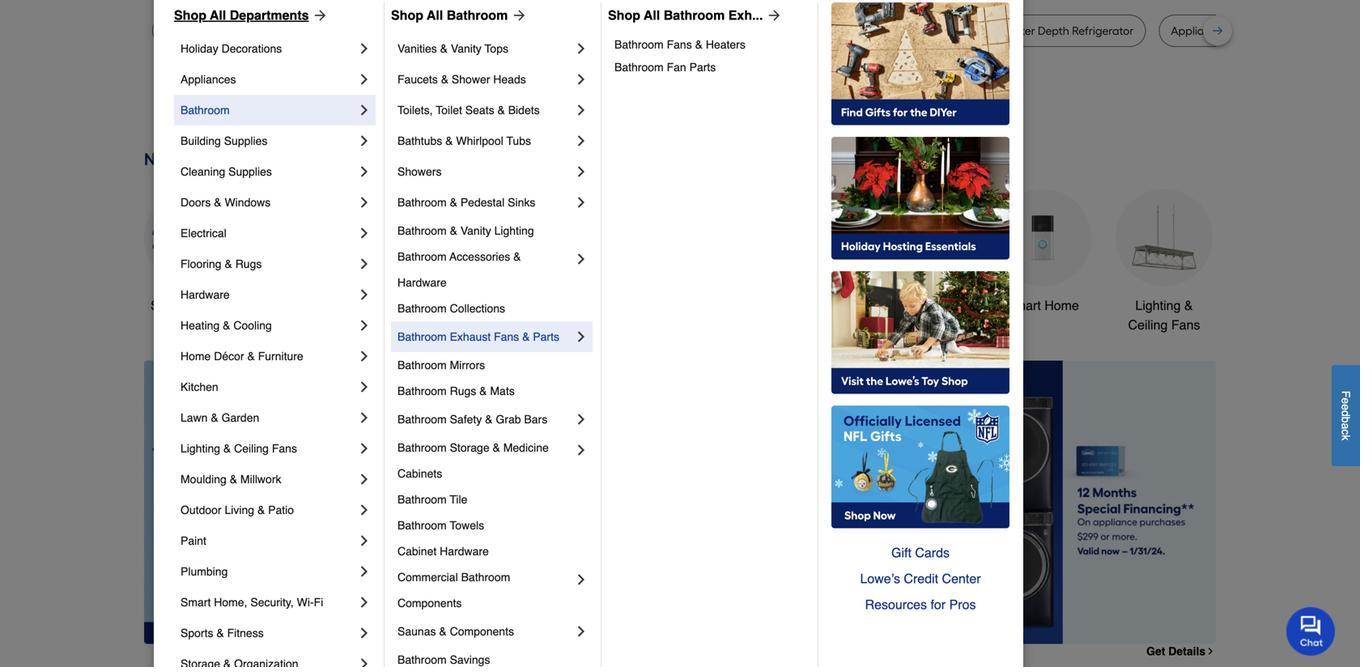 Task type: locate. For each thing, give the bounding box(es) containing it.
chevron right image for lighting & ceiling fans
[[356, 441, 373, 457]]

arrow right image up bathroom fans & heaters link on the top of page
[[763, 7, 783, 23]]

christmas decorations link
[[509, 189, 606, 335]]

chevron right image for bathroom & pedestal sinks
[[573, 194, 590, 211]]

0 vertical spatial lighting & ceiling fans link
[[1116, 189, 1213, 335]]

outdoor down moulding
[[181, 504, 222, 517]]

depth
[[1038, 24, 1070, 38]]

0 vertical spatial smart
[[1007, 298, 1041, 313]]

chevron right image for home décor & furniture
[[356, 348, 373, 364]]

cooling
[[234, 319, 272, 332]]

all inside "link"
[[184, 298, 198, 313]]

find gifts for the diyer. image
[[832, 2, 1010, 126]]

ceiling
[[1129, 317, 1168, 332], [234, 442, 269, 455]]

all for shop all departments
[[210, 8, 226, 23]]

1 horizontal spatial refrigerator
[[596, 24, 658, 38]]

0 vertical spatial home
[[1045, 298, 1079, 313]]

smart for smart home, security, wi-fi
[[181, 596, 211, 609]]

1 horizontal spatial profile
[[828, 24, 859, 38]]

chevron right image for lawn & garden
[[356, 410, 373, 426]]

chevron right image for commercial bathroom components
[[573, 572, 590, 588]]

parts down christmas
[[533, 330, 560, 343]]

electrical link
[[181, 218, 356, 249]]

1 vertical spatial lighting & ceiling fans link
[[181, 433, 356, 464]]

0 horizontal spatial ge
[[380, 24, 395, 38]]

bathroom for bathroom mirrors
[[398, 359, 447, 372]]

arrow right image for shop all bathroom exh...
[[763, 7, 783, 23]]

chat invite button image
[[1287, 607, 1336, 656]]

french door refrigerator
[[531, 24, 658, 38]]

bathroom savings link
[[398, 647, 590, 667]]

chevron right image for faucets & shower heads
[[573, 71, 590, 87]]

3 arrow right image from the left
[[763, 7, 783, 23]]

components up bathroom savings link at the left bottom of page
[[450, 625, 514, 638]]

1 vertical spatial bathroom link
[[873, 189, 970, 315]]

1 horizontal spatial rugs
[[450, 385, 476, 398]]

arrow right image
[[309, 7, 328, 23], [508, 7, 527, 23], [763, 7, 783, 23]]

chevron right image
[[356, 71, 373, 87], [573, 71, 590, 87], [356, 133, 373, 149], [356, 164, 373, 180], [573, 164, 590, 180], [356, 194, 373, 211], [573, 194, 590, 211], [356, 225, 373, 241], [573, 251, 590, 267], [356, 256, 373, 272], [573, 329, 590, 345], [356, 348, 373, 364], [356, 379, 373, 395], [356, 410, 373, 426], [356, 441, 373, 457], [356, 471, 373, 488], [356, 533, 373, 549], [356, 564, 373, 580], [573, 572, 590, 588], [356, 594, 373, 611], [1206, 646, 1216, 657]]

bathroom link
[[181, 95, 356, 126], [873, 189, 970, 315]]

2 shop from the left
[[391, 8, 424, 23]]

heating
[[181, 319, 220, 332]]

lighting
[[494, 224, 534, 237], [1136, 298, 1181, 313], [181, 442, 220, 455]]

profile
[[398, 24, 430, 38], [828, 24, 859, 38]]

refrigerator
[[432, 24, 494, 38], [596, 24, 658, 38], [1072, 24, 1134, 38]]

0 horizontal spatial refrigerator
[[432, 24, 494, 38]]

refrigerator for french door refrigerator
[[596, 24, 658, 38]]

ceiling inside lighting & ceiling fans
[[1129, 317, 1168, 332]]

all down recommended searches for you "heading"
[[644, 8, 660, 23]]

bathroom exhaust fans & parts link
[[398, 322, 573, 352]]

0 vertical spatial ceiling
[[1129, 317, 1168, 332]]

1 ge from the left
[[380, 24, 395, 38]]

1 vertical spatial vanity
[[461, 224, 491, 237]]

rugs down mirrors
[[450, 385, 476, 398]]

refrigerator right door
[[596, 24, 658, 38]]

fitness
[[227, 627, 264, 640]]

arrow right image for shop all departments
[[309, 7, 328, 23]]

smart home
[[1007, 298, 1079, 313]]

0 vertical spatial vanity
[[451, 42, 482, 55]]

2 horizontal spatial refrigerator
[[1072, 24, 1134, 38]]

outdoor living & patio link
[[181, 495, 356, 526]]

bathroom for bathroom fans & heaters
[[615, 38, 664, 51]]

refrigerator for ge profile refrigerator
[[432, 24, 494, 38]]

1 horizontal spatial lighting & ceiling fans
[[1129, 298, 1201, 332]]

profile for ge profile refrigerator
[[398, 24, 430, 38]]

1 refrigerator from the left
[[432, 24, 494, 38]]

2 profile from the left
[[828, 24, 859, 38]]

supplies up windows
[[228, 165, 272, 178]]

decorations down shop all departments link
[[222, 42, 282, 55]]

2 vertical spatial lighting
[[181, 442, 220, 455]]

all
[[210, 8, 226, 23], [427, 8, 443, 23], [644, 8, 660, 23], [184, 298, 198, 313]]

0 vertical spatial components
[[398, 597, 462, 610]]

hardware link
[[181, 279, 356, 310]]

1 vertical spatial ceiling
[[234, 442, 269, 455]]

arrow right image up holiday decorations link
[[309, 7, 328, 23]]

parts
[[690, 61, 716, 74], [533, 330, 560, 343]]

commercial
[[398, 571, 458, 584]]

bathroom for bathroom fan parts
[[615, 61, 664, 74]]

2 tools from the left
[[804, 298, 834, 313]]

scroll to item #2 image
[[784, 615, 822, 621]]

shop all departments
[[174, 8, 309, 23]]

0 horizontal spatial decorations
[[222, 42, 282, 55]]

3 shop from the left
[[608, 8, 641, 23]]

& inside bathroom rugs & mats link
[[480, 385, 487, 398]]

outdoor tools & equipment link
[[752, 189, 849, 335]]

bathroom for bathroom storage & medicine cabinets
[[398, 441, 447, 454]]

shop all bathroom link
[[391, 6, 527, 25]]

1 horizontal spatial decorations
[[523, 317, 592, 332]]

resources for pros
[[865, 597, 976, 612]]

hardware up bathroom collections
[[398, 276, 447, 289]]

decorations for christmas
[[523, 317, 592, 332]]

1 vertical spatial rugs
[[450, 385, 476, 398]]

chevron right image for cleaning supplies
[[356, 164, 373, 180]]

outdoor tools & equipment
[[754, 298, 846, 332]]

hardware inside 'link'
[[440, 545, 489, 558]]

2 arrow right image from the left
[[508, 7, 527, 23]]

all for shop all bathroom
[[427, 8, 443, 23]]

chevron right image for holiday decorations
[[356, 40, 373, 57]]

1 vertical spatial lighting
[[1136, 298, 1181, 313]]

shop these last-minute gifts. $99 or less. quantities are limited and won't last. image
[[144, 361, 406, 644]]

dishwasher
[[897, 24, 956, 38]]

1 vertical spatial home
[[181, 350, 211, 363]]

bathroom for bathroom towels
[[398, 519, 447, 532]]

1 horizontal spatial home
[[1045, 298, 1079, 313]]

e up b
[[1340, 404, 1353, 410]]

building
[[181, 134, 221, 147]]

1 profile from the left
[[398, 24, 430, 38]]

shop up ge profile refrigerator
[[391, 8, 424, 23]]

1 vertical spatial decorations
[[523, 317, 592, 332]]

2 ge from the left
[[810, 24, 825, 38]]

lowe's wishes you and your family a happy hanukkah. image
[[144, 89, 1216, 130]]

chevron right image for heating & cooling
[[356, 317, 373, 334]]

components down the commercial
[[398, 597, 462, 610]]

chevron right image for sports & fitness
[[356, 625, 373, 641]]

chevron right image for bathroom accessories & hardware
[[573, 251, 590, 267]]

chevron right image for saunas & components
[[573, 624, 590, 640]]

parts down bathroom fans & heaters link on the top of page
[[690, 61, 716, 74]]

components
[[398, 597, 462, 610], [450, 625, 514, 638]]

refrigerator right depth
[[1072, 24, 1134, 38]]

1 e from the top
[[1340, 398, 1353, 404]]

decorations down christmas
[[523, 317, 592, 332]]

0 horizontal spatial bathroom link
[[181, 95, 356, 126]]

k
[[1340, 435, 1353, 441]]

christmas decorations
[[523, 298, 592, 332]]

tubs
[[507, 134, 531, 147]]

bathroom for bathroom collections
[[398, 302, 447, 315]]

arrow right image for shop all bathroom
[[508, 7, 527, 23]]

0 horizontal spatial profile
[[398, 24, 430, 38]]

0 vertical spatial outdoor
[[754, 298, 801, 313]]

3 refrigerator from the left
[[1072, 24, 1134, 38]]

hardware down the flooring
[[181, 288, 230, 301]]

1 horizontal spatial ge
[[810, 24, 825, 38]]

heads
[[493, 73, 526, 86]]

shop for shop all bathroom
[[391, 8, 424, 23]]

ge for ge profile refrigerator
[[380, 24, 395, 38]]

chevron right image for paint
[[356, 533, 373, 549]]

& inside the faucets & shower heads link
[[441, 73, 449, 86]]

commercial bathroom components link
[[398, 564, 573, 616]]

vanity left tops
[[451, 42, 482, 55]]

paint
[[181, 534, 206, 547]]

smart for smart home
[[1007, 298, 1041, 313]]

bathroom fans & heaters link
[[615, 33, 807, 56]]

1 vertical spatial supplies
[[228, 165, 272, 178]]

shop for shop all departments
[[174, 8, 207, 23]]

1 horizontal spatial parts
[[690, 61, 716, 74]]

0 vertical spatial parts
[[690, 61, 716, 74]]

gift
[[892, 545, 912, 560]]

appliance
[[1171, 24, 1224, 38]]

mirrors
[[450, 359, 485, 372]]

&
[[695, 38, 703, 51], [440, 42, 448, 55], [441, 73, 449, 86], [498, 104, 505, 117], [446, 134, 453, 147], [214, 196, 222, 209], [450, 196, 457, 209], [450, 224, 457, 237], [514, 250, 521, 263], [225, 258, 232, 270], [838, 298, 846, 313], [1185, 298, 1193, 313], [223, 319, 230, 332], [522, 330, 530, 343], [247, 350, 255, 363], [480, 385, 487, 398], [211, 411, 218, 424], [485, 413, 493, 426], [493, 441, 500, 454], [223, 442, 231, 455], [230, 473, 237, 486], [257, 504, 265, 517], [439, 625, 447, 638], [217, 627, 224, 640]]

bathroom for bathroom exhaust fans & parts
[[398, 330, 447, 343]]

arrow right image inside shop all bathroom link
[[508, 7, 527, 23]]

1 horizontal spatial bathroom link
[[873, 189, 970, 315]]

1 horizontal spatial tools
[[804, 298, 834, 313]]

parts inside bathroom exhaust fans & parts link
[[533, 330, 560, 343]]

rugs up hardware link
[[235, 258, 262, 270]]

christmas
[[528, 298, 586, 313]]

tops
[[485, 42, 509, 55]]

lighting inside bathroom & vanity lighting link
[[494, 224, 534, 237]]

bathroom & pedestal sinks link
[[398, 187, 573, 218]]

all for shop all deals
[[184, 298, 198, 313]]

0 horizontal spatial shop
[[174, 8, 207, 23]]

electrical
[[181, 227, 227, 240]]

hardware down "towels"
[[440, 545, 489, 558]]

tools down bathroom accessories & hardware
[[421, 298, 451, 313]]

bathroom inside bathroom storage & medicine cabinets
[[398, 441, 447, 454]]

whirlpool
[[456, 134, 503, 147]]

1 horizontal spatial outdoor
[[754, 298, 801, 313]]

arrow right image inside shop all departments link
[[309, 7, 328, 23]]

arrow right image up tops
[[508, 7, 527, 23]]

bathroom exhaust fans & parts
[[398, 330, 560, 343]]

ge
[[380, 24, 395, 38], [810, 24, 825, 38]]

refrigerator up vanities & vanity tops
[[432, 24, 494, 38]]

outdoor inside outdoor tools & equipment
[[754, 298, 801, 313]]

bathroom fan parts
[[615, 61, 716, 74]]

arrow right image inside shop all bathroom exh... link
[[763, 7, 783, 23]]

0 horizontal spatial lighting & ceiling fans
[[181, 442, 297, 455]]

chevron right image for bathroom
[[356, 102, 373, 118]]

departments
[[230, 8, 309, 23]]

1 vertical spatial smart
[[181, 596, 211, 609]]

0 horizontal spatial smart
[[181, 596, 211, 609]]

1 vertical spatial outdoor
[[181, 504, 222, 517]]

supplies up cleaning supplies at the top of page
[[224, 134, 268, 147]]

1 horizontal spatial ceiling
[[1129, 317, 1168, 332]]

all up ge profile refrigerator
[[427, 8, 443, 23]]

0 horizontal spatial rugs
[[235, 258, 262, 270]]

tools up equipment
[[804, 298, 834, 313]]

& inside "outdoor living & patio" link
[[257, 504, 265, 517]]

0 horizontal spatial tools
[[421, 298, 451, 313]]

vanity for tops
[[451, 42, 482, 55]]

fan
[[667, 61, 687, 74]]

towels
[[450, 519, 484, 532]]

storage
[[450, 441, 490, 454]]

components inside commercial bathroom components
[[398, 597, 462, 610]]

1 horizontal spatial smart
[[1007, 298, 1041, 313]]

up to 30 percent off select major appliances. plus, save up to an extra $750 on major appliances. image
[[432, 361, 1216, 644]]

chevron right image for bathtubs & whirlpool tubs
[[573, 133, 590, 149]]

hardware
[[398, 276, 447, 289], [181, 288, 230, 301], [440, 545, 489, 558]]

smart home, security, wi-fi
[[181, 596, 323, 609]]

chevron right image for bathroom exhaust fans & parts
[[573, 329, 590, 345]]

0 horizontal spatial lighting
[[181, 442, 220, 455]]

1 horizontal spatial lighting
[[494, 224, 534, 237]]

1 shop from the left
[[174, 8, 207, 23]]

medicine
[[503, 441, 549, 454]]

0 vertical spatial supplies
[[224, 134, 268, 147]]

bathroom savings
[[398, 654, 490, 666]]

security,
[[251, 596, 294, 609]]

bathroom inside bathroom accessories & hardware
[[398, 250, 447, 263]]

0 vertical spatial decorations
[[222, 42, 282, 55]]

0 vertical spatial lighting
[[494, 224, 534, 237]]

bathroom accessories & hardware
[[398, 250, 524, 289]]

supplies for cleaning supplies
[[228, 165, 272, 178]]

fans
[[667, 38, 692, 51], [1172, 317, 1201, 332], [494, 330, 519, 343], [272, 442, 297, 455]]

& inside bathroom storage & medicine cabinets
[[493, 441, 500, 454]]

bathroom for bathroom savings
[[398, 654, 447, 666]]

chevron right image for vanities & vanity tops
[[573, 40, 590, 57]]

e up d
[[1340, 398, 1353, 404]]

outdoor up equipment
[[754, 298, 801, 313]]

shop up french door refrigerator
[[608, 8, 641, 23]]

1 vertical spatial components
[[450, 625, 514, 638]]

2 horizontal spatial shop
[[608, 8, 641, 23]]

rugs
[[235, 258, 262, 270], [450, 385, 476, 398]]

lowe's
[[860, 571, 900, 586]]

vanity
[[451, 42, 482, 55], [461, 224, 491, 237]]

chevron right image for electrical
[[356, 225, 373, 241]]

bathroom rugs & mats
[[398, 385, 515, 398]]

chevron right image for building supplies
[[356, 133, 373, 149]]

moulding & millwork
[[181, 473, 281, 486]]

chevron right image for outdoor living & patio
[[356, 502, 373, 518]]

& inside home décor & furniture link
[[247, 350, 255, 363]]

shop all departments link
[[174, 6, 328, 25]]

shop all bathroom exh...
[[608, 8, 763, 23]]

supplies for building supplies
[[224, 134, 268, 147]]

bathroom accessories & hardware link
[[398, 244, 573, 296]]

furniture
[[258, 350, 303, 363]]

chevron right image
[[356, 40, 373, 57], [573, 40, 590, 57], [356, 102, 373, 118], [573, 102, 590, 118], [573, 133, 590, 149], [356, 287, 373, 303], [356, 317, 373, 334], [573, 411, 590, 428], [573, 442, 590, 458], [356, 502, 373, 518], [573, 624, 590, 640], [356, 625, 373, 641], [356, 656, 373, 667]]

1 arrow right image from the left
[[309, 7, 328, 23]]

get
[[1147, 645, 1166, 658]]

bathroom tile
[[398, 493, 468, 506]]

1 horizontal spatial shop
[[391, 8, 424, 23]]

holiday hosting essentials. image
[[832, 137, 1010, 260]]

all up heating
[[184, 298, 198, 313]]

flooring & rugs
[[181, 258, 262, 270]]

all up the holiday decorations
[[210, 8, 226, 23]]

& inside vanities & vanity tops link
[[440, 42, 448, 55]]

vanity up the accessories
[[461, 224, 491, 237]]

holiday decorations link
[[181, 33, 356, 64]]

0 horizontal spatial outdoor
[[181, 504, 222, 517]]

2 refrigerator from the left
[[596, 24, 658, 38]]

all for shop all bathroom exh...
[[644, 8, 660, 23]]

0 vertical spatial rugs
[[235, 258, 262, 270]]

2 horizontal spatial arrow right image
[[763, 7, 783, 23]]

saunas & components
[[398, 625, 514, 638]]

1 tools from the left
[[421, 298, 451, 313]]

2 e from the top
[[1340, 404, 1353, 410]]

0 horizontal spatial parts
[[533, 330, 560, 343]]

0 horizontal spatial arrow right image
[[309, 7, 328, 23]]

1 horizontal spatial arrow right image
[[508, 7, 527, 23]]

shop up holiday
[[174, 8, 207, 23]]

bathroom collections link
[[398, 296, 590, 322]]

plumbing link
[[181, 556, 356, 587]]

1 vertical spatial parts
[[533, 330, 560, 343]]



Task type: vqa. For each thing, say whether or not it's contained in the screenshot.
at inside the the Online By phone at 1-800-560-7172 At the customer service desk in any Lowe's store
no



Task type: describe. For each thing, give the bounding box(es) containing it.
bathroom inside commercial bathroom components
[[461, 571, 510, 584]]

safety
[[450, 413, 482, 426]]

lawn & garden
[[181, 411, 259, 424]]

resources
[[865, 597, 927, 612]]

bathroom & pedestal sinks
[[398, 196, 536, 209]]

exh...
[[729, 8, 763, 23]]

lawn
[[181, 411, 208, 424]]

living
[[225, 504, 254, 517]]

counter depth refrigerator
[[994, 24, 1134, 38]]

heating & cooling link
[[181, 310, 356, 341]]

lawn & garden link
[[181, 402, 356, 433]]

bathroom safety & grab bars link
[[398, 404, 573, 435]]

bathtubs
[[398, 134, 442, 147]]

c
[[1340, 429, 1353, 435]]

bathroom rugs & mats link
[[398, 378, 590, 404]]

flooring
[[181, 258, 222, 270]]

vanity for lighting
[[461, 224, 491, 237]]

& inside doors & windows link
[[214, 196, 222, 209]]

chevron right image for doors & windows
[[356, 194, 373, 211]]

wi-
[[297, 596, 314, 609]]

shop all deals
[[151, 298, 235, 313]]

gift cards link
[[832, 540, 1010, 566]]

chevron right image for plumbing
[[356, 564, 373, 580]]

smart home, security, wi-fi link
[[181, 587, 356, 618]]

kitchen link
[[181, 372, 356, 402]]

& inside bathroom exhaust fans & parts link
[[522, 330, 530, 343]]

bidets
[[508, 104, 540, 117]]

french
[[531, 24, 566, 38]]

bathroom & vanity lighting
[[398, 224, 534, 237]]

ge profile
[[810, 24, 859, 38]]

officially licensed n f l gifts. shop now. image
[[832, 406, 1010, 529]]

outdoor living & patio
[[181, 504, 294, 517]]

shop all bathroom exh... link
[[608, 6, 783, 25]]

shop all bathroom
[[391, 8, 508, 23]]

equipment
[[769, 317, 831, 332]]

gift cards
[[892, 545, 950, 560]]

tools inside 'link'
[[421, 298, 451, 313]]

décor
[[214, 350, 244, 363]]

heating & cooling
[[181, 319, 272, 332]]

f
[[1340, 391, 1353, 398]]

ge for ge profile
[[810, 24, 825, 38]]

0 vertical spatial bathroom link
[[181, 95, 356, 126]]

fi
[[314, 596, 323, 609]]

2 horizontal spatial lighting
[[1136, 298, 1181, 313]]

vanities
[[398, 42, 437, 55]]

& inside bathroom fans & heaters link
[[695, 38, 703, 51]]

a
[[1340, 423, 1353, 429]]

& inside bathtubs & whirlpool tubs link
[[446, 134, 453, 147]]

windows
[[225, 196, 271, 209]]

package
[[1226, 24, 1271, 38]]

heaters
[[706, 38, 746, 51]]

1 vertical spatial lighting & ceiling fans
[[181, 442, 297, 455]]

0 horizontal spatial ceiling
[[234, 442, 269, 455]]

bathtubs & whirlpool tubs link
[[398, 126, 573, 156]]

toilets, toilet seats & bidets link
[[398, 95, 573, 126]]

bathroom for bathroom tile
[[398, 493, 447, 506]]

bathroom mirrors link
[[398, 352, 590, 378]]

& inside bathroom accessories & hardware
[[514, 250, 521, 263]]

arrow left image
[[445, 502, 462, 519]]

commercial bathroom components
[[398, 571, 514, 610]]

1 horizontal spatial lighting & ceiling fans link
[[1116, 189, 1213, 335]]

& inside bathroom & vanity lighting link
[[450, 224, 457, 237]]

bathroom for bathroom rugs & mats
[[398, 385, 447, 398]]

chevron right image for bathroom storage & medicine cabinets
[[573, 442, 590, 458]]

& inside "sports & fitness" link
[[217, 627, 224, 640]]

chevron right image inside get details link
[[1206, 646, 1216, 657]]

moulding
[[181, 473, 227, 486]]

pros
[[950, 597, 976, 612]]

refrigerator for counter depth refrigerator
[[1072, 24, 1134, 38]]

chevron right image for flooring & rugs
[[356, 256, 373, 272]]

faucets & shower heads
[[398, 73, 526, 86]]

millwork
[[240, 473, 281, 486]]

credit
[[904, 571, 939, 586]]

chevron right image for moulding & millwork
[[356, 471, 373, 488]]

bathroom fans & heaters
[[615, 38, 746, 51]]

chevron right image for toilets, toilet seats & bidets
[[573, 102, 590, 118]]

0 horizontal spatial lighting & ceiling fans link
[[181, 433, 356, 464]]

bathroom for bathroom & vanity lighting
[[398, 224, 447, 237]]

bathroom storage & medicine cabinets link
[[398, 435, 573, 487]]

pedestal
[[461, 196, 505, 209]]

bathroom for bathroom accessories & hardware
[[398, 250, 447, 263]]

details
[[1169, 645, 1206, 658]]

0 vertical spatial lighting & ceiling fans
[[1129, 298, 1201, 332]]

arrow right image
[[1186, 502, 1203, 519]]

outdoor for outdoor tools & equipment
[[754, 298, 801, 313]]

shop for shop all bathroom exh...
[[608, 8, 641, 23]]

bathroom storage & medicine cabinets
[[398, 441, 552, 480]]

0 horizontal spatial home
[[181, 350, 211, 363]]

chevron right image for appliances
[[356, 71, 373, 87]]

grab
[[496, 413, 521, 426]]

bathroom safety & grab bars
[[398, 413, 548, 426]]

plumbing
[[181, 565, 228, 578]]

building supplies
[[181, 134, 268, 147]]

& inside outdoor tools & equipment
[[838, 298, 846, 313]]

profile for ge profile
[[828, 24, 859, 38]]

showers
[[398, 165, 442, 178]]

doors & windows
[[181, 196, 271, 209]]

toilets,
[[398, 104, 433, 117]]

& inside bathroom & pedestal sinks link
[[450, 196, 457, 209]]

collections
[[450, 302, 505, 315]]

recommended searches for you heading
[[144, 0, 1216, 2]]

visit the lowe's toy shop. image
[[832, 271, 1010, 394]]

& inside moulding & millwork link
[[230, 473, 237, 486]]

bathroom mirrors
[[398, 359, 485, 372]]

accessories
[[450, 250, 510, 263]]

counter
[[994, 24, 1035, 38]]

& inside saunas & components link
[[439, 625, 447, 638]]

saunas & components link
[[398, 616, 573, 647]]

tools inside outdoor tools & equipment
[[804, 298, 834, 313]]

parts inside bathroom fan parts link
[[690, 61, 716, 74]]

decorations for holiday
[[222, 42, 282, 55]]

cabinet
[[398, 545, 437, 558]]

& inside lawn & garden link
[[211, 411, 218, 424]]

chevron right image for smart home, security, wi-fi
[[356, 594, 373, 611]]

components for commercial bathroom components
[[398, 597, 462, 610]]

hardware inside bathroom accessories & hardware
[[398, 276, 447, 289]]

toilets, toilet seats & bidets
[[398, 104, 540, 117]]

cabinet hardware
[[398, 545, 489, 558]]

new deals every day during 25 days of deals image
[[144, 146, 1216, 173]]

outdoor for outdoor living & patio
[[181, 504, 222, 517]]

savings
[[450, 654, 490, 666]]

garden
[[222, 411, 259, 424]]

& inside flooring & rugs link
[[225, 258, 232, 270]]

chevron right image for kitchen
[[356, 379, 373, 395]]

vanities & vanity tops link
[[398, 33, 573, 64]]

& inside toilets, toilet seats & bidets 'link'
[[498, 104, 505, 117]]

bathroom for bathroom & pedestal sinks
[[398, 196, 447, 209]]

& inside heating & cooling link
[[223, 319, 230, 332]]

faucets & shower heads link
[[398, 64, 573, 95]]

chevron right image for hardware
[[356, 287, 373, 303]]

components for saunas & components
[[450, 625, 514, 638]]

chevron right image for showers
[[573, 164, 590, 180]]

cabinet hardware link
[[398, 539, 590, 564]]

kitchen
[[181, 381, 218, 394]]

bathroom for bathroom safety & grab bars
[[398, 413, 447, 426]]

& inside bathroom safety & grab bars link
[[485, 413, 493, 426]]

shop all deals link
[[144, 189, 241, 315]]

faucets
[[398, 73, 438, 86]]

chevron right image for bathroom safety & grab bars
[[573, 411, 590, 428]]

holiday
[[181, 42, 218, 55]]

d
[[1340, 410, 1353, 417]]

bathroom & vanity lighting link
[[398, 218, 590, 244]]



